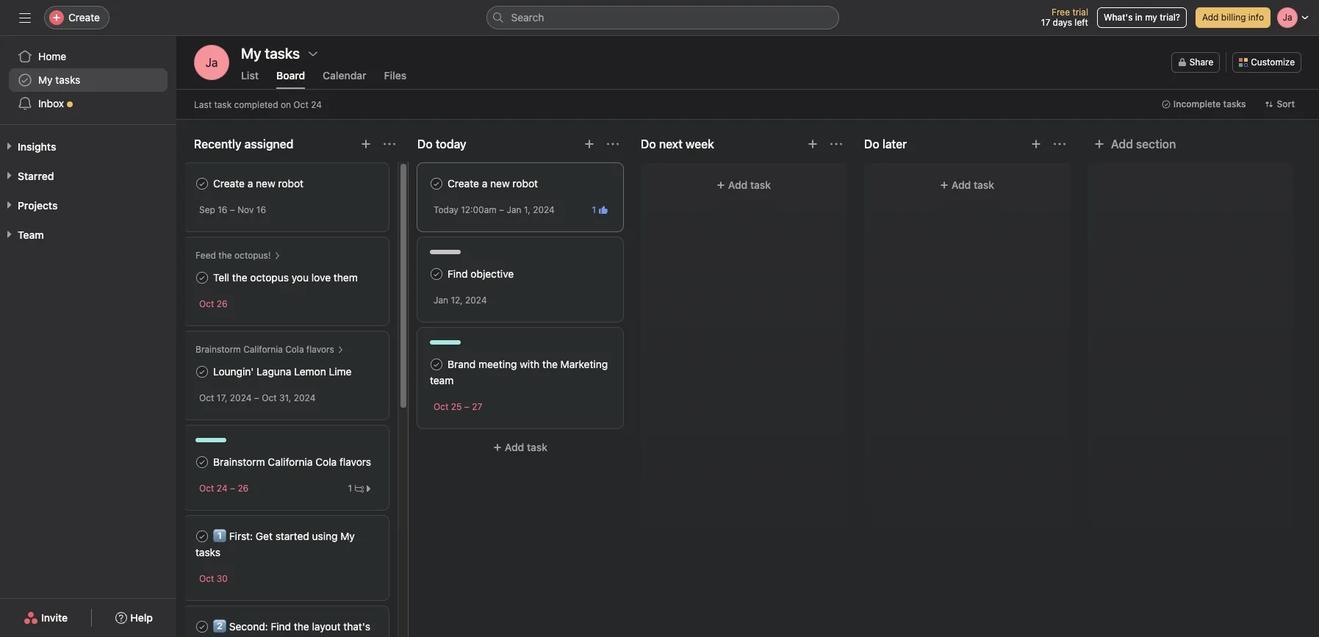 Task type: vqa. For each thing, say whether or not it's contained in the screenshot.
the Remove "image"
no



Task type: locate. For each thing, give the bounding box(es) containing it.
completed checkbox for brainstorm california cola flavors
[[193, 454, 211, 471]]

find objective
[[448, 268, 514, 280]]

1 vertical spatial my
[[341, 530, 355, 543]]

0 horizontal spatial robot
[[278, 177, 304, 190]]

create a new robot for recently assigned
[[213, 177, 304, 190]]

my inside 1️⃣ first: get started using my tasks
[[341, 530, 355, 543]]

more section actions image for do today
[[607, 138, 619, 150]]

completed image for find objective
[[428, 265, 446, 283]]

free trial 17 days left
[[1042, 7, 1089, 28]]

create up home link
[[68, 11, 100, 24]]

ja
[[206, 56, 218, 69]]

tasks down 1️⃣
[[196, 546, 221, 559]]

create up 12:00am
[[448, 177, 479, 190]]

0 vertical spatial you
[[292, 271, 309, 284]]

– left nov
[[230, 204, 235, 215]]

26 up first:
[[238, 483, 249, 494]]

today
[[434, 204, 459, 215]]

jan left 1,
[[507, 204, 522, 215]]

a up nov
[[248, 177, 253, 190]]

projects button
[[0, 199, 58, 213]]

26
[[217, 299, 228, 310], [238, 483, 249, 494]]

1 horizontal spatial 1
[[592, 204, 596, 215]]

get
[[256, 530, 273, 543]]

new for do today
[[491, 177, 510, 190]]

completed image up sep
[[193, 175, 211, 193]]

2 a from the left
[[482, 177, 488, 190]]

1 horizontal spatial 24
[[311, 99, 322, 110]]

california up laguna
[[243, 344, 283, 355]]

2 horizontal spatial tasks
[[1224, 99, 1247, 110]]

completed image for tell the octopus you love them completed checkbox
[[193, 269, 211, 287]]

26 down tell
[[217, 299, 228, 310]]

home
[[38, 50, 66, 63]]

the left layout
[[294, 621, 309, 633]]

create
[[68, 11, 100, 24], [213, 177, 245, 190], [448, 177, 479, 190]]

2 horizontal spatial add task image
[[1031, 138, 1043, 150]]

1 horizontal spatial create
[[213, 177, 245, 190]]

0 vertical spatial 24
[[311, 99, 322, 110]]

completed image
[[428, 265, 446, 283], [428, 356, 446, 374], [193, 363, 211, 381], [193, 528, 211, 546]]

1 horizontal spatial you
[[292, 271, 309, 284]]

2 create a new robot from the left
[[448, 177, 538, 190]]

add task for do next week
[[729, 179, 771, 191]]

my
[[1146, 12, 1158, 23]]

0 horizontal spatial new
[[256, 177, 276, 190]]

find right second:
[[271, 621, 291, 633]]

0 horizontal spatial create a new robot
[[213, 177, 304, 190]]

tasks for my tasks
[[55, 74, 80, 86]]

1 vertical spatial california
[[268, 456, 313, 468]]

1 vertical spatial 1 button
[[344, 481, 377, 496]]

create a new robot
[[213, 177, 304, 190], [448, 177, 538, 190]]

tasks inside the global element
[[55, 74, 80, 86]]

next week
[[659, 138, 715, 151]]

Completed checkbox
[[193, 175, 211, 193], [428, 265, 446, 283], [193, 269, 211, 287], [428, 356, 446, 374], [193, 363, 211, 381], [193, 454, 211, 471], [193, 528, 211, 546]]

find inside 2️⃣ second: find the layout that's right for you
[[271, 621, 291, 633]]

– left 27
[[465, 402, 470, 413]]

robot
[[278, 177, 304, 190], [513, 177, 538, 190]]

0 horizontal spatial 1 button
[[344, 481, 377, 496]]

16
[[218, 204, 228, 215], [257, 204, 266, 215]]

1 vertical spatial completed checkbox
[[193, 618, 211, 636]]

oct for oct 17, 2024 – oct 31, 2024
[[199, 393, 214, 404]]

robot for recently assigned
[[278, 177, 304, 190]]

a for do today
[[482, 177, 488, 190]]

more section actions image
[[384, 138, 396, 150], [607, 138, 619, 150], [1055, 138, 1066, 150]]

completed checkbox for find objective
[[428, 265, 446, 283]]

24 right "on"
[[311, 99, 322, 110]]

completed image up oct 24 – 26
[[193, 454, 211, 471]]

1️⃣ first: get started using my tasks
[[196, 530, 355, 559]]

help button
[[106, 605, 162, 632]]

my right using at bottom left
[[341, 530, 355, 543]]

2 horizontal spatial add task
[[952, 179, 995, 191]]

task for add task button corresponding to do next week
[[751, 179, 771, 191]]

completed image
[[193, 175, 211, 193], [428, 175, 446, 193], [193, 269, 211, 287], [193, 454, 211, 471], [193, 618, 211, 636]]

using
[[312, 530, 338, 543]]

the right feed
[[219, 250, 232, 261]]

add task image
[[584, 138, 596, 150]]

0 horizontal spatial my
[[38, 74, 53, 86]]

1 horizontal spatial cola
[[316, 456, 337, 468]]

my up "inbox"
[[38, 74, 53, 86]]

you left love
[[292, 271, 309, 284]]

oct left 17,
[[199, 393, 214, 404]]

robot up 1,
[[513, 177, 538, 190]]

0 vertical spatial my
[[38, 74, 53, 86]]

what's in my trial?
[[1104, 12, 1181, 23]]

completed image up right
[[193, 618, 211, 636]]

1 new from the left
[[256, 177, 276, 190]]

2 robot from the left
[[513, 177, 538, 190]]

3 add task image from the left
[[1031, 138, 1043, 150]]

0 horizontal spatial add task button
[[418, 435, 624, 461]]

1 more section actions image from the left
[[384, 138, 396, 150]]

completed checkbox left 1️⃣
[[193, 528, 211, 546]]

create inside popup button
[[68, 11, 100, 24]]

trial
[[1073, 7, 1089, 18]]

add task button
[[650, 172, 838, 199], [874, 172, 1062, 199], [418, 435, 624, 461]]

2 new from the left
[[491, 177, 510, 190]]

robot for do today
[[513, 177, 538, 190]]

task for add task button to the left
[[527, 441, 548, 454]]

1 vertical spatial you
[[236, 637, 253, 638]]

starred button
[[0, 169, 54, 184]]

the inside brand meeting with the marketing team
[[543, 358, 558, 371]]

1 horizontal spatial find
[[448, 268, 468, 280]]

0 horizontal spatial add task image
[[360, 138, 372, 150]]

the right tell
[[232, 271, 248, 284]]

1 vertical spatial 24
[[217, 483, 228, 494]]

1 vertical spatial jan
[[434, 295, 449, 306]]

2 horizontal spatial create
[[448, 177, 479, 190]]

1 horizontal spatial more section actions image
[[607, 138, 619, 150]]

0 vertical spatial 1
[[592, 204, 596, 215]]

1 vertical spatial brainstorm california cola flavors
[[213, 456, 371, 468]]

completed image left tell
[[193, 269, 211, 287]]

1 horizontal spatial robot
[[513, 177, 538, 190]]

completed checkbox for brand meeting with the marketing team
[[428, 356, 446, 374]]

2 more section actions image from the left
[[607, 138, 619, 150]]

1 button
[[589, 203, 611, 217], [344, 481, 377, 496]]

1 horizontal spatial create a new robot
[[448, 177, 538, 190]]

3 more section actions image from the left
[[1055, 138, 1066, 150]]

cola
[[285, 344, 304, 355], [316, 456, 337, 468]]

1 horizontal spatial flavors
[[340, 456, 371, 468]]

0 vertical spatial 1 button
[[589, 203, 611, 217]]

completed checkbox up sep
[[193, 175, 211, 193]]

oct left 30 at the left of the page
[[199, 574, 214, 585]]

jan left 12,
[[434, 295, 449, 306]]

oct left 25
[[434, 402, 449, 413]]

right
[[196, 637, 218, 638]]

0 vertical spatial 26
[[217, 299, 228, 310]]

new up 'sep 16 – nov 16'
[[256, 177, 276, 190]]

0 horizontal spatial completed checkbox
[[193, 618, 211, 636]]

1 horizontal spatial a
[[482, 177, 488, 190]]

on
[[281, 99, 291, 110]]

create for do today
[[448, 177, 479, 190]]

tasks right "incomplete"
[[1224, 99, 1247, 110]]

1 create a new robot from the left
[[213, 177, 304, 190]]

brainstorm up loungin'
[[196, 344, 241, 355]]

completed checkbox up right
[[193, 618, 211, 636]]

tasks down home
[[55, 74, 80, 86]]

loungin' laguna lemon lime
[[213, 365, 352, 378]]

completed checkbox for create a new robot
[[193, 175, 211, 193]]

0 horizontal spatial create
[[68, 11, 100, 24]]

0 horizontal spatial 16
[[218, 204, 228, 215]]

first:
[[229, 530, 253, 543]]

– up first:
[[230, 483, 235, 494]]

oct 30
[[199, 574, 228, 585]]

2 add task image from the left
[[807, 138, 819, 150]]

the
[[219, 250, 232, 261], [232, 271, 248, 284], [543, 358, 558, 371], [294, 621, 309, 633]]

add task image
[[360, 138, 372, 150], [807, 138, 819, 150], [1031, 138, 1043, 150]]

0 vertical spatial flavors
[[307, 344, 334, 355]]

brainstorm california cola flavors up laguna
[[196, 344, 334, 355]]

jan 12, 2024
[[434, 295, 487, 306]]

2 vertical spatial tasks
[[196, 546, 221, 559]]

1 horizontal spatial 26
[[238, 483, 249, 494]]

–
[[230, 204, 235, 215], [499, 204, 505, 215], [254, 393, 259, 404], [465, 402, 470, 413], [230, 483, 235, 494]]

brainstorm up oct 24 – 26
[[213, 456, 265, 468]]

tasks inside dropdown button
[[1224, 99, 1247, 110]]

completed image up jan 12, 2024 button on the left top of the page
[[428, 265, 446, 283]]

1 vertical spatial 1
[[348, 483, 352, 494]]

files link
[[384, 69, 407, 89]]

create a new robot up today 12:00am – jan 1, 2024
[[448, 177, 538, 190]]

the right with
[[543, 358, 558, 371]]

add section
[[1112, 138, 1177, 151]]

new up today 12:00am – jan 1, 2024
[[491, 177, 510, 190]]

tasks
[[55, 74, 80, 86], [1224, 99, 1247, 110], [196, 546, 221, 559]]

do today
[[418, 138, 467, 151]]

completed checkbox up today
[[428, 175, 446, 193]]

my
[[38, 74, 53, 86], [341, 530, 355, 543]]

0 vertical spatial jan
[[507, 204, 522, 215]]

16 right sep
[[218, 204, 228, 215]]

0 vertical spatial tasks
[[55, 74, 80, 86]]

1 a from the left
[[248, 177, 253, 190]]

1 horizontal spatial completed checkbox
[[428, 175, 446, 193]]

more section actions image for recently assigned
[[384, 138, 396, 150]]

0 horizontal spatial you
[[236, 637, 253, 638]]

insights button
[[0, 140, 56, 154]]

1 vertical spatial tasks
[[1224, 99, 1247, 110]]

oct up 1️⃣
[[199, 483, 214, 494]]

oct for oct 25 – 27
[[434, 402, 449, 413]]

my tasks
[[38, 74, 80, 86]]

24
[[311, 99, 322, 110], [217, 483, 228, 494]]

0 horizontal spatial find
[[271, 621, 291, 633]]

2024
[[533, 204, 555, 215], [466, 295, 487, 306], [230, 393, 252, 404], [294, 393, 316, 404]]

completed image up team
[[428, 356, 446, 374]]

completed checkbox left tell
[[193, 269, 211, 287]]

1 add task image from the left
[[360, 138, 372, 150]]

Completed checkbox
[[428, 175, 446, 193], [193, 618, 211, 636]]

1 horizontal spatial new
[[491, 177, 510, 190]]

recently assigned
[[194, 138, 294, 151]]

find up 12,
[[448, 268, 468, 280]]

0 horizontal spatial a
[[248, 177, 253, 190]]

16 right nov
[[257, 204, 266, 215]]

1 vertical spatial cola
[[316, 456, 337, 468]]

oct left the 31,
[[262, 393, 277, 404]]

completed checkbox left loungin'
[[193, 363, 211, 381]]

completed image left 1️⃣
[[193, 528, 211, 546]]

1️⃣
[[213, 530, 226, 543]]

free
[[1052, 7, 1071, 18]]

1 horizontal spatial 16
[[257, 204, 266, 215]]

1 horizontal spatial add task
[[729, 179, 771, 191]]

list
[[241, 69, 259, 82]]

completed checkbox up team
[[428, 356, 446, 374]]

search
[[511, 11, 545, 24]]

0 horizontal spatial tasks
[[55, 74, 80, 86]]

you down second:
[[236, 637, 253, 638]]

completed image for completed checkbox for brainstorm california cola flavors
[[193, 454, 211, 471]]

oct down tell
[[199, 299, 214, 310]]

completed checkbox up jan 12, 2024 button on the left top of the page
[[428, 265, 446, 283]]

2024 right 1,
[[533, 204, 555, 215]]

– right 12:00am
[[499, 204, 505, 215]]

1 vertical spatial find
[[271, 621, 291, 633]]

0 horizontal spatial jan
[[434, 295, 449, 306]]

2024 right 17,
[[230, 393, 252, 404]]

hide sidebar image
[[19, 12, 31, 24]]

0 horizontal spatial more section actions image
[[384, 138, 396, 150]]

2 horizontal spatial more section actions image
[[1055, 138, 1066, 150]]

1 horizontal spatial add task button
[[650, 172, 838, 199]]

0 horizontal spatial flavors
[[307, 344, 334, 355]]

help
[[130, 612, 153, 624]]

calendar link
[[323, 69, 367, 89]]

brainstorm california cola flavors down the 31,
[[213, 456, 371, 468]]

california down the 31,
[[268, 456, 313, 468]]

flavors
[[307, 344, 334, 355], [340, 456, 371, 468]]

a up 12:00am
[[482, 177, 488, 190]]

1 horizontal spatial add task image
[[807, 138, 819, 150]]

create a new robot up nov
[[213, 177, 304, 190]]

1 horizontal spatial my
[[341, 530, 355, 543]]

24 up 1️⃣
[[217, 483, 228, 494]]

completed checkbox up oct 24 – 26
[[193, 454, 211, 471]]

add task for do later
[[952, 179, 995, 191]]

second:
[[229, 621, 268, 633]]

1 horizontal spatial 1 button
[[589, 203, 611, 217]]

invite
[[41, 612, 68, 624]]

my inside the global element
[[38, 74, 53, 86]]

tasks for incomplete tasks
[[1224, 99, 1247, 110]]

1
[[592, 204, 596, 215], [348, 483, 352, 494]]

brand
[[448, 358, 476, 371]]

2 horizontal spatial add task button
[[874, 172, 1062, 199]]

0 vertical spatial completed checkbox
[[428, 175, 446, 193]]

oct 25 – 27
[[434, 402, 483, 413]]

sort button
[[1259, 94, 1302, 115]]

oct for oct 26
[[199, 299, 214, 310]]

create up 'sep 16 – nov 16'
[[213, 177, 245, 190]]

1 robot from the left
[[278, 177, 304, 190]]

oct for oct 30
[[199, 574, 214, 585]]

add task image for do later
[[1031, 138, 1043, 150]]

robot down recently assigned
[[278, 177, 304, 190]]

brainstorm
[[196, 344, 241, 355], [213, 456, 265, 468]]

1 horizontal spatial tasks
[[196, 546, 221, 559]]

jan 12, 2024 button
[[434, 295, 487, 306]]

2️⃣
[[213, 621, 226, 633]]

new
[[256, 177, 276, 190], [491, 177, 510, 190]]

0 horizontal spatial cola
[[285, 344, 304, 355]]

completed image left loungin'
[[193, 363, 211, 381]]

task for add task button for do later
[[974, 179, 995, 191]]



Task type: describe. For each thing, give the bounding box(es) containing it.
completed image for 1️⃣ first: get started using my tasks
[[193, 528, 211, 546]]

lime
[[329, 365, 352, 378]]

0 vertical spatial brainstorm
[[196, 344, 241, 355]]

new for recently assigned
[[256, 177, 276, 190]]

days
[[1053, 17, 1073, 28]]

0 vertical spatial find
[[448, 268, 468, 280]]

you inside 2️⃣ second: find the layout that's right for you
[[236, 637, 253, 638]]

marketing
[[561, 358, 608, 371]]

0 horizontal spatial 1
[[348, 483, 352, 494]]

in
[[1136, 12, 1143, 23]]

share
[[1190, 57, 1214, 68]]

the inside 2️⃣ second: find the layout that's right for you
[[294, 621, 309, 633]]

team
[[18, 229, 44, 241]]

that's
[[344, 621, 371, 633]]

completed image for completed checkbox corresponding to create a new robot
[[193, 175, 211, 193]]

oct 26
[[199, 299, 228, 310]]

what's
[[1104, 12, 1134, 23]]

add billing info button
[[1196, 7, 1271, 28]]

2️⃣ second: find the layout that's right for you
[[196, 621, 371, 638]]

tasks inside 1️⃣ first: get started using my tasks
[[196, 546, 221, 559]]

incomplete
[[1174, 99, 1222, 110]]

1 vertical spatial brainstorm
[[213, 456, 265, 468]]

– for sep 16 – nov 16
[[230, 204, 235, 215]]

12:00am
[[461, 204, 497, 215]]

0 vertical spatial cola
[[285, 344, 304, 355]]

for
[[220, 637, 234, 638]]

team button
[[0, 228, 44, 243]]

completed checkbox for create a new robot
[[428, 175, 446, 193]]

completed checkbox for loungin' laguna lemon lime
[[193, 363, 211, 381]]

global element
[[0, 36, 176, 124]]

– for today 12:00am – jan 1, 2024
[[499, 204, 505, 215]]

layout
[[312, 621, 341, 633]]

1 vertical spatial flavors
[[340, 456, 371, 468]]

my tasks
[[241, 45, 300, 62]]

what's in my trial? button
[[1098, 7, 1188, 28]]

oct 17, 2024 – oct 31, 2024
[[199, 393, 316, 404]]

feed the octopus!
[[196, 250, 271, 261]]

with
[[520, 358, 540, 371]]

starred
[[18, 170, 54, 182]]

last
[[194, 99, 212, 110]]

oct right "on"
[[294, 99, 309, 110]]

– left the 31,
[[254, 393, 259, 404]]

17
[[1042, 17, 1051, 28]]

my tasks link
[[9, 68, 168, 92]]

add task image for recently assigned
[[360, 138, 372, 150]]

add task button for do later
[[874, 172, 1062, 199]]

info
[[1249, 12, 1265, 23]]

completed image for brand meeting with the marketing team
[[428, 356, 446, 374]]

billing
[[1222, 12, 1247, 23]]

board
[[276, 69, 305, 82]]

1 16 from the left
[[218, 204, 228, 215]]

insights
[[18, 140, 56, 153]]

completed checkbox for tell the octopus you love them
[[193, 269, 211, 287]]

– for oct 25 – 27
[[465, 402, 470, 413]]

31,
[[279, 393, 292, 404]]

0 vertical spatial california
[[243, 344, 283, 355]]

12,
[[451, 295, 463, 306]]

files
[[384, 69, 407, 82]]

0 horizontal spatial add task
[[505, 441, 548, 454]]

1,
[[524, 204, 531, 215]]

octopus
[[250, 271, 289, 284]]

oct 26 button
[[199, 299, 228, 310]]

more section actions image for do later
[[1055, 138, 1066, 150]]

a for recently assigned
[[248, 177, 253, 190]]

list link
[[241, 69, 259, 89]]

tell
[[213, 271, 229, 284]]

them
[[334, 271, 358, 284]]

2024 right 12,
[[466, 295, 487, 306]]

search button
[[486, 6, 839, 29]]

invite button
[[14, 605, 77, 632]]

completed image for loungin' laguna lemon lime
[[193, 363, 211, 381]]

0 horizontal spatial 26
[[217, 299, 228, 310]]

completed image up today
[[428, 175, 446, 193]]

customize
[[1252, 57, 1296, 68]]

incomplete tasks button
[[1156, 94, 1253, 115]]

ja button
[[194, 45, 229, 80]]

2024 right the 31,
[[294, 393, 316, 404]]

calendar
[[323, 69, 367, 82]]

share button
[[1172, 52, 1221, 73]]

– for oct 24 – 26
[[230, 483, 235, 494]]

do next week
[[641, 138, 715, 151]]

customize button
[[1233, 52, 1302, 73]]

board link
[[276, 69, 305, 89]]

projects
[[18, 199, 58, 212]]

1 button for oct 24 – 26
[[344, 481, 377, 496]]

search list box
[[486, 6, 839, 29]]

completed checkbox for 2️⃣ second: find the layout that's right for you
[[193, 618, 211, 636]]

1 horizontal spatial jan
[[507, 204, 522, 215]]

inbox
[[38, 97, 64, 110]]

0 horizontal spatial 24
[[217, 483, 228, 494]]

incomplete tasks
[[1174, 99, 1247, 110]]

loungin'
[[213, 365, 254, 378]]

nov
[[238, 204, 254, 215]]

add billing info
[[1203, 12, 1265, 23]]

home link
[[9, 45, 168, 68]]

feed
[[196, 250, 216, 261]]

0 vertical spatial brainstorm california cola flavors
[[196, 344, 334, 355]]

lemon
[[294, 365, 326, 378]]

30
[[217, 574, 228, 585]]

do later
[[865, 138, 908, 151]]

create a new robot for do today
[[448, 177, 538, 190]]

trial?
[[1161, 12, 1181, 23]]

sep
[[199, 204, 215, 215]]

completed checkbox for 1️⃣ first: get started using my tasks
[[193, 528, 211, 546]]

show options image
[[307, 48, 319, 60]]

oct 24 – 26
[[199, 483, 249, 494]]

team
[[430, 374, 454, 387]]

more section actions image
[[831, 138, 843, 150]]

1 vertical spatial 26
[[238, 483, 249, 494]]

oct for oct 24 – 26
[[199, 483, 214, 494]]

27
[[472, 402, 483, 413]]

2 16 from the left
[[257, 204, 266, 215]]

17,
[[217, 393, 228, 404]]

1 button for today 12:00am – jan 1, 2024
[[589, 203, 611, 217]]

create for recently assigned
[[213, 177, 245, 190]]

add task image for do next week
[[807, 138, 819, 150]]

started
[[276, 530, 309, 543]]

brand meeting with the marketing team
[[430, 358, 608, 387]]

objective
[[471, 268, 514, 280]]

add section button
[[1088, 131, 1183, 157]]

oct 30 button
[[199, 574, 228, 585]]

inbox link
[[9, 92, 168, 115]]

add task button for do next week
[[650, 172, 838, 199]]

create button
[[44, 6, 110, 29]]



